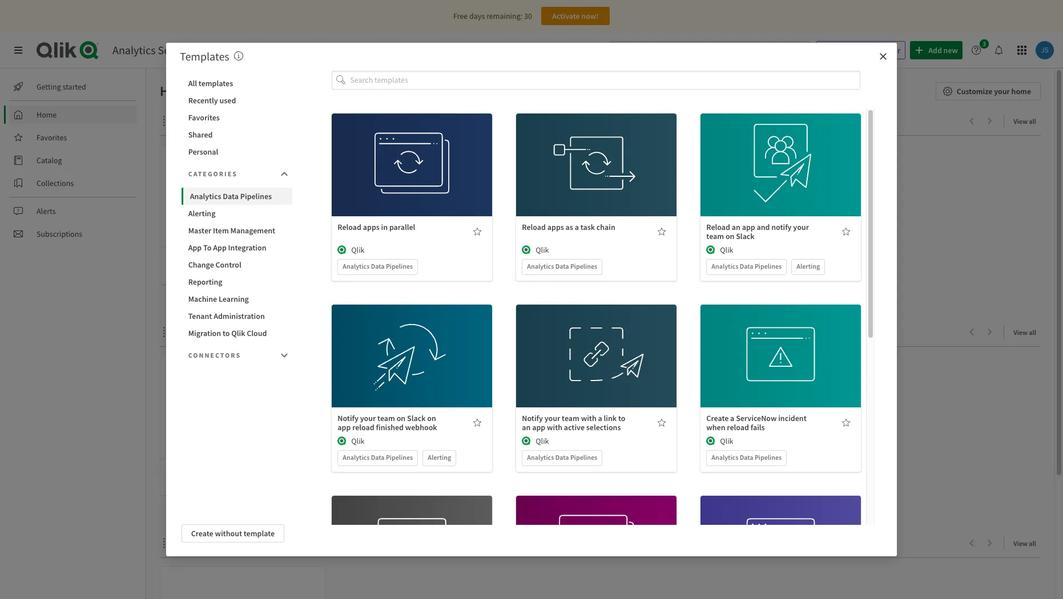 Task type: describe. For each thing, give the bounding box(es) containing it.
notify for reload
[[338, 413, 359, 424]]

templates
[[199, 78, 233, 89]]

alerts link
[[9, 202, 137, 221]]

learning
[[219, 294, 249, 305]]

use template for with
[[574, 339, 620, 349]]

all templates button
[[182, 75, 293, 92]]

favorites button
[[182, 109, 293, 126]]

free
[[454, 11, 468, 21]]

qlik for reload apps as a task chain
[[536, 245, 549, 255]]

templates are pre-built automations that help you automate common business workflows. get started by selecting one of the pre-built templates or choose the blank canvas to build an automation from scratch. image
[[234, 51, 243, 61]]

Search text field
[[629, 41, 810, 60]]

connectors button
[[182, 345, 293, 367]]

alerts
[[37, 206, 56, 217]]

incident
[[779, 413, 807, 424]]

template for incident
[[773, 339, 804, 349]]

machine learning button
[[182, 291, 293, 308]]

use template for parallel
[[390, 147, 435, 157]]

getting started
[[37, 82, 86, 92]]

home main content
[[142, 69, 1064, 600]]

app inside first app updated 10 minutes ago
[[184, 255, 197, 266]]

ago
[[239, 268, 250, 276]]

subscriptions link
[[9, 225, 137, 243]]

analytics data pipelines down finished
[[343, 453, 413, 462]]

details button for on
[[377, 360, 448, 378]]

view all link for analytics to explore
[[1014, 114, 1042, 128]]

alerting button
[[182, 205, 293, 222]]

all for recently used
[[1030, 329, 1037, 337]]

home inside main content
[[160, 82, 195, 100]]

add to favorites image for notify your team on slack on app reload finished webhook
[[473, 419, 482, 428]]

slack inside reload an app and notify your team on slack
[[737, 231, 755, 241]]

0 horizontal spatial a
[[575, 222, 579, 232]]

pipelines inside button
[[240, 191, 272, 202]]

reload an app and notify your team on slack
[[707, 222, 810, 241]]

add to favorites image for reload apps in parallel
[[473, 227, 482, 236]]

1 horizontal spatial with
[[582, 413, 597, 424]]

2 app from the left
[[213, 243, 227, 253]]

use template for a
[[574, 147, 620, 157]]

home
[[1012, 86, 1032, 97]]

data down finished
[[371, 453, 385, 462]]

reload for reload apps as a task chain
[[522, 222, 546, 232]]

recently used button
[[182, 92, 293, 109]]

app inside reload an app and notify your team on slack
[[743, 222, 756, 232]]

template for a
[[589, 147, 620, 157]]

details button for and
[[746, 168, 817, 187]]

as
[[566, 222, 574, 232]]

apps for in
[[363, 222, 380, 232]]

a inside "create a servicenow incident when reload fails"
[[731, 413, 735, 424]]

insight
[[850, 45, 874, 55]]

change
[[188, 260, 214, 270]]

analytics data pipelines down the active
[[528, 453, 598, 462]]

when
[[707, 423, 726, 433]]

updated
[[221, 537, 262, 551]]

to
[[203, 243, 212, 253]]

pipelines down "fails"
[[755, 453, 782, 462]]

migration to qlik cloud button
[[182, 325, 293, 342]]

alerting for reload an app and notify your team on slack
[[797, 262, 821, 271]]

notify your team with a link to an app with active selections
[[522, 413, 626, 433]]

analytics data pipelines down 'reload apps as a task chain'
[[528, 262, 598, 271]]

notify
[[772, 222, 792, 232]]

close image
[[879, 52, 889, 61]]

master item management
[[188, 226, 276, 236]]

migration
[[188, 329, 221, 339]]

tenant
[[188, 311, 212, 322]]

create for create a servicenow incident when reload fails
[[707, 413, 729, 424]]

shared button
[[182, 126, 293, 143]]

activate
[[553, 11, 580, 21]]

administration
[[214, 311, 265, 322]]

your for notify your team with a link to an app with active selections
[[545, 413, 561, 424]]

data down reload an app and notify your team on slack
[[740, 262, 754, 271]]

on inside reload an app and notify your team on slack
[[726, 231, 735, 241]]

view all for recently updated
[[1014, 540, 1037, 549]]

task
[[581, 222, 595, 232]]

getting started link
[[9, 78, 137, 96]]

use for incident
[[759, 339, 772, 349]]

categories button
[[182, 163, 293, 186]]

qlik for notify your team with a link to an app with active selections
[[536, 436, 549, 447]]

analytics inside button
[[190, 191, 221, 202]]

collections link
[[9, 174, 137, 193]]

services
[[158, 43, 198, 57]]

app inside notify your team with a link to an app with active selections
[[533, 423, 546, 433]]

0 horizontal spatial with
[[547, 423, 563, 433]]

use template button for parallel
[[377, 143, 448, 161]]

data inside button
[[223, 191, 239, 202]]

qlik image for notify your team with a link to an app with active selections
[[522, 437, 532, 446]]

connectors
[[188, 351, 241, 360]]

navigation pane element
[[0, 73, 146, 248]]

use for and
[[759, 147, 772, 157]]

home link
[[9, 106, 137, 124]]

cloud
[[247, 329, 267, 339]]

analytics down when
[[712, 453, 739, 462]]

recently updated
[[176, 537, 262, 551]]

use template for and
[[759, 147, 804, 157]]

templates
[[180, 49, 230, 63]]

now!
[[582, 11, 599, 21]]

recently inside recently used button
[[188, 95, 218, 106]]

app to app integration button
[[182, 239, 293, 257]]

qlik for reload an app and notify your team on slack
[[721, 245, 734, 255]]

pipelines down the task
[[571, 262, 598, 271]]

explore
[[236, 114, 272, 129]]

pipelines down parallel
[[386, 262, 413, 271]]

template for with
[[589, 339, 620, 349]]

getting
[[37, 82, 61, 92]]

data down the reload apps in parallel
[[371, 262, 385, 271]]

app inside notify your team on slack on app reload finished webhook
[[338, 423, 351, 433]]

qlik inside button
[[232, 329, 245, 339]]

first app updated 10 minutes ago
[[167, 255, 250, 276]]

change control button
[[182, 257, 293, 274]]

qlik image for notify your team on slack on app reload finished webhook
[[338, 437, 347, 446]]

item
[[213, 226, 229, 236]]

details for a
[[585, 172, 609, 183]]

finished
[[376, 423, 404, 433]]

notify for an
[[522, 413, 543, 424]]

reload inside notify your team on slack on app reload finished webhook
[[353, 423, 375, 433]]

move collection image for analytics
[[160, 115, 171, 127]]

subscriptions
[[37, 229, 82, 239]]

your inside reload an app and notify your team on slack
[[794, 222, 810, 232]]

reporting button
[[182, 274, 293, 291]]

qlik image for create a servicenow incident when reload fails
[[707, 437, 716, 446]]

use template button for incident
[[746, 335, 817, 353]]

use template button for a
[[561, 143, 633, 161]]

use template button for and
[[746, 143, 817, 161]]

parallel
[[390, 222, 416, 232]]

view all link for recently used
[[1014, 325, 1042, 339]]

data down the active
[[556, 453, 569, 462]]

minutes
[[214, 268, 238, 276]]

ask insight advisor
[[836, 45, 901, 55]]

slack inside notify your team on slack on app reload finished webhook
[[407, 413, 426, 424]]

pipelines down finished
[[386, 453, 413, 462]]

personal button
[[182, 143, 293, 161]]

pipelines down the active
[[571, 453, 598, 462]]

view all link for recently updated
[[1014, 537, 1042, 551]]

qlik image for reload apps as a task chain
[[522, 245, 532, 255]]

0 horizontal spatial on
[[397, 413, 406, 424]]

management
[[231, 226, 276, 236]]

qlik image for reload apps in parallel
[[338, 245, 347, 255]]

customize your home
[[958, 86, 1032, 97]]

analytics down the reload apps in parallel
[[343, 262, 370, 271]]

use template button for on
[[377, 335, 448, 353]]

catalog
[[37, 155, 62, 166]]

all templates
[[188, 78, 233, 89]]

ask insight advisor button
[[817, 41, 906, 59]]

reload for reload an app and notify your team on slack
[[707, 222, 731, 232]]

reporting
[[188, 277, 223, 287]]

details for on
[[401, 364, 424, 374]]

ask
[[836, 45, 848, 55]]

template for on
[[404, 339, 435, 349]]

create without template
[[191, 529, 275, 539]]

reload apps as a task chain
[[522, 222, 616, 232]]

fails
[[751, 423, 765, 433]]

recently for recently updated link
[[176, 537, 219, 551]]

to inside notify your team with a link to an app with active selections
[[619, 413, 626, 424]]

to for qlik
[[223, 329, 230, 339]]

used inside home main content
[[221, 326, 244, 340]]

use for parallel
[[390, 147, 402, 157]]

recently used link
[[176, 326, 249, 340]]

alerting inside button
[[188, 209, 216, 219]]

an inside notify your team with a link to an app with active selections
[[522, 423, 531, 433]]



Task type: vqa. For each thing, say whether or not it's contained in the screenshot.
"Services" within Qlik Cloud Services button
no



Task type: locate. For each thing, give the bounding box(es) containing it.
slack right finished
[[407, 413, 426, 424]]

qlik down notify your team with a link to an app with active selections
[[536, 436, 549, 447]]

1 vertical spatial create
[[191, 529, 214, 539]]

app left the active
[[533, 423, 546, 433]]

all
[[188, 78, 197, 89]]

details for parallel
[[401, 172, 424, 183]]

reload left the in
[[338, 222, 362, 232]]

1 horizontal spatial reload
[[522, 222, 546, 232]]

data down 'reload apps as a task chain'
[[556, 262, 569, 271]]

analytics data pipelines down reload an app and notify your team on slack
[[712, 262, 782, 271]]

0 horizontal spatial home
[[37, 110, 57, 120]]

1 horizontal spatial alerting
[[428, 453, 452, 462]]

1 horizontal spatial home
[[160, 82, 195, 100]]

qlik down 'reload apps as a task chain'
[[536, 245, 549, 255]]

your for customize your home
[[995, 86, 1011, 97]]

qlik for create a servicenow incident when reload fails
[[721, 436, 734, 447]]

move collection image
[[160, 115, 171, 127], [160, 538, 171, 549]]

1 vertical spatial home
[[37, 110, 57, 120]]

home down getting
[[37, 110, 57, 120]]

qlik for notify your team on slack on app reload finished webhook
[[352, 436, 365, 447]]

1 vertical spatial all
[[1030, 329, 1037, 337]]

2 vertical spatial all
[[1030, 540, 1037, 549]]

2 all from the top
[[1030, 329, 1037, 337]]

reload left "fails"
[[728, 423, 750, 433]]

2 vertical spatial recently
[[176, 537, 219, 551]]

without
[[215, 529, 242, 539]]

qlik down when
[[721, 436, 734, 447]]

remaining:
[[487, 11, 523, 21]]

qlik image down notify your team with a link to an app with active selections
[[522, 437, 532, 446]]

30
[[525, 11, 533, 21]]

1 horizontal spatial reload
[[728, 423, 750, 433]]

2 vertical spatial alerting
[[428, 453, 452, 462]]

1 vertical spatial alerting
[[797, 262, 821, 271]]

0 vertical spatial move collection image
[[160, 115, 171, 127]]

3 view all from the top
[[1014, 540, 1037, 549]]

0 horizontal spatial app
[[188, 243, 202, 253]]

2 add to favorites image from the top
[[842, 419, 852, 428]]

analytics inside home main content
[[176, 114, 221, 129]]

0 vertical spatial slack
[[737, 231, 755, 241]]

favorites
[[188, 113, 220, 123], [37, 133, 67, 143]]

favorites inside button
[[188, 113, 220, 123]]

qlik image down when
[[707, 437, 716, 446]]

to down tenant administration
[[223, 329, 230, 339]]

1 horizontal spatial slack
[[737, 231, 755, 241]]

collections
[[37, 178, 74, 189]]

qlik
[[352, 245, 365, 255], [536, 245, 549, 255], [721, 245, 734, 255], [232, 329, 245, 339], [352, 436, 365, 447], [536, 436, 549, 447], [721, 436, 734, 447]]

0 vertical spatial home
[[160, 82, 195, 100]]

0 vertical spatial to
[[223, 114, 233, 129]]

chain
[[597, 222, 616, 232]]

selections
[[587, 423, 621, 433]]

slack left and
[[737, 231, 755, 241]]

home left the templates
[[160, 82, 195, 100]]

apps left as
[[548, 222, 564, 232]]

1 horizontal spatial notify
[[522, 413, 543, 424]]

app
[[743, 222, 756, 232], [184, 255, 197, 266], [338, 423, 351, 433], [533, 423, 546, 433]]

use template for on
[[390, 339, 435, 349]]

reload left as
[[522, 222, 546, 232]]

to down recently used button
[[223, 114, 233, 129]]

a left link in the bottom right of the page
[[599, 413, 603, 424]]

0 vertical spatial view
[[1014, 117, 1029, 126]]

use for a
[[574, 147, 587, 157]]

analytics data pipelines down the reload apps in parallel
[[343, 262, 413, 271]]

details button for incident
[[746, 360, 817, 378]]

an inside reload an app and notify your team on slack
[[732, 222, 741, 232]]

add to favorites image
[[473, 227, 482, 236], [658, 227, 667, 236], [473, 419, 482, 428], [658, 419, 667, 428]]

move collection image
[[160, 327, 171, 338]]

to for explore
[[223, 114, 233, 129]]

reload inside "create a servicenow incident when reload fails"
[[728, 423, 750, 433]]

an
[[732, 222, 741, 232], [522, 423, 531, 433]]

reload left finished
[[353, 423, 375, 433]]

analytics down notify your team with a link to an app with active selections
[[528, 453, 554, 462]]

1 vertical spatial used
[[221, 326, 244, 340]]

qlik image
[[707, 245, 716, 255]]

analytics up shared
[[176, 114, 221, 129]]

app up updated
[[184, 255, 197, 266]]

used
[[220, 95, 236, 106], [221, 326, 244, 340]]

on
[[726, 231, 735, 241], [397, 413, 406, 424], [428, 413, 436, 424]]

analytics data pipelines down "fails"
[[712, 453, 782, 462]]

your left the home
[[995, 86, 1011, 97]]

app left "to"
[[188, 243, 202, 253]]

to inside button
[[223, 329, 230, 339]]

1 vertical spatial recently used
[[176, 326, 244, 340]]

0 vertical spatial view all
[[1014, 117, 1037, 126]]

tenant administration
[[188, 311, 265, 322]]

to inside home main content
[[223, 114, 233, 129]]

analytics data pipelines inside button
[[190, 191, 272, 202]]

view for recently used
[[1014, 329, 1029, 337]]

home
[[160, 82, 195, 100], [37, 110, 57, 120]]

recently used down all templates
[[188, 95, 236, 106]]

create left servicenow
[[707, 413, 729, 424]]

0 horizontal spatial slack
[[407, 413, 426, 424]]

3 reload from the left
[[707, 222, 731, 232]]

notify inside notify your team with a link to an app with active selections
[[522, 413, 543, 424]]

1 vertical spatial add to favorites image
[[842, 419, 852, 428]]

analytics data pipelines
[[190, 191, 272, 202], [343, 262, 413, 271], [528, 262, 598, 271], [712, 262, 782, 271], [343, 453, 413, 462], [528, 453, 598, 462], [712, 453, 782, 462]]

recently updated link
[[176, 537, 267, 551]]

your for notify your team on slack on app reload finished webhook
[[360, 413, 376, 424]]

a right as
[[575, 222, 579, 232]]

reload inside reload an app and notify your team on slack
[[707, 222, 731, 232]]

used down tenant administration button at the left of the page
[[221, 326, 244, 340]]

notify
[[338, 413, 359, 424], [522, 413, 543, 424]]

notify left finished
[[338, 413, 359, 424]]

your right notify
[[794, 222, 810, 232]]

2 apps from the left
[[548, 222, 564, 232]]

1 reload from the left
[[338, 222, 362, 232]]

0 vertical spatial all
[[1030, 117, 1037, 126]]

team left selections
[[562, 413, 580, 424]]

details button
[[377, 168, 448, 187], [561, 168, 633, 187], [746, 168, 817, 187], [377, 360, 448, 378], [561, 360, 633, 378], [746, 360, 817, 378]]

data down "fails"
[[740, 453, 754, 462]]

add to favorites image
[[842, 227, 852, 236], [842, 419, 852, 428]]

1 horizontal spatial apps
[[548, 222, 564, 232]]

details button for with
[[561, 360, 633, 378]]

2 horizontal spatial alerting
[[797, 262, 821, 271]]

master item management button
[[182, 222, 293, 239]]

move collection image for recently
[[160, 538, 171, 549]]

app left and
[[743, 222, 756, 232]]

0 vertical spatial add to favorites image
[[842, 227, 852, 236]]

3 all from the top
[[1030, 540, 1037, 549]]

add to favorites image for notify your team with a link to an app with active selections
[[658, 419, 667, 428]]

qlik down the reload apps in parallel
[[352, 245, 365, 255]]

create inside "create a servicenow incident when reload fails"
[[707, 413, 729, 424]]

0 horizontal spatial alerting
[[188, 209, 216, 219]]

apps left the in
[[363, 222, 380, 232]]

analytics down 'reload apps as a task chain'
[[528, 262, 554, 271]]

use template button
[[377, 143, 448, 161], [561, 143, 633, 161], [746, 143, 817, 161], [377, 335, 448, 353], [561, 335, 633, 353], [746, 335, 817, 353]]

recently
[[188, 95, 218, 106], [176, 326, 219, 340], [176, 537, 219, 551]]

use template button for with
[[561, 335, 633, 353]]

your left the active
[[545, 413, 561, 424]]

0 horizontal spatial create
[[191, 529, 214, 539]]

link
[[604, 413, 617, 424]]

0 vertical spatial used
[[220, 95, 236, 106]]

all for analytics to explore
[[1030, 117, 1037, 126]]

your inside notify your team with a link to an app with active selections
[[545, 413, 561, 424]]

add to favorites image for reload apps as a task chain
[[658, 227, 667, 236]]

recently for recently used link
[[176, 326, 219, 340]]

customize your home button
[[936, 82, 1042, 101]]

analytics to explore link
[[176, 114, 277, 129]]

1 vertical spatial favorites
[[37, 133, 67, 143]]

0 vertical spatial recently
[[188, 95, 218, 106]]

active
[[564, 423, 585, 433]]

change control
[[188, 260, 242, 270]]

create without template button
[[182, 525, 285, 543]]

analytics down qlik image
[[712, 262, 739, 271]]

template for parallel
[[404, 147, 435, 157]]

notify your team on slack on app reload finished webhook
[[338, 413, 438, 433]]

create
[[707, 413, 729, 424], [191, 529, 214, 539]]

0 horizontal spatial reload
[[338, 222, 362, 232]]

team inside reload an app and notify your team on slack
[[707, 231, 725, 241]]

1 vertical spatial recently
[[176, 326, 219, 340]]

favorites up shared
[[188, 113, 220, 123]]

qlik image down the reload apps in parallel
[[338, 245, 347, 255]]

details button for parallel
[[377, 168, 448, 187]]

favorites link
[[9, 129, 137, 147]]

1 vertical spatial an
[[522, 423, 531, 433]]

1 horizontal spatial team
[[562, 413, 580, 424]]

view all for analytics to explore
[[1014, 117, 1037, 126]]

0 horizontal spatial team
[[378, 413, 395, 424]]

days
[[470, 11, 485, 21]]

1 view all from the top
[[1014, 117, 1037, 126]]

view for analytics to explore
[[1014, 117, 1029, 126]]

an left the active
[[522, 423, 531, 433]]

1 apps from the left
[[363, 222, 380, 232]]

analytics to explore
[[176, 114, 272, 129]]

create left without
[[191, 529, 214, 539]]

0 vertical spatial create
[[707, 413, 729, 424]]

2 vertical spatial view all link
[[1014, 537, 1042, 551]]

team inside notify your team with a link to an app with active selections
[[562, 413, 580, 424]]

use for with
[[574, 339, 587, 349]]

2 view all link from the top
[[1014, 325, 1042, 339]]

first
[[167, 255, 183, 266]]

2 horizontal spatial on
[[726, 231, 735, 241]]

1 horizontal spatial create
[[707, 413, 729, 424]]

qlik for reload apps in parallel
[[352, 245, 365, 255]]

and
[[757, 222, 771, 232]]

analytics data pipelines up "alerting" button
[[190, 191, 272, 202]]

view all
[[1014, 117, 1037, 126], [1014, 329, 1037, 337], [1014, 540, 1037, 549]]

create a servicenow incident when reload fails
[[707, 413, 807, 433]]

analytics down the categories
[[190, 191, 221, 202]]

2 vertical spatial view all
[[1014, 540, 1037, 549]]

analytics services
[[113, 43, 198, 57]]

pipelines up "alerting" button
[[240, 191, 272, 202]]

integration
[[228, 243, 267, 253]]

2 vertical spatial view
[[1014, 540, 1029, 549]]

1 view from the top
[[1014, 117, 1029, 126]]

notify left the active
[[522, 413, 543, 424]]

with left the active
[[547, 423, 563, 433]]

team left webhook
[[378, 413, 395, 424]]

1 app from the left
[[188, 243, 202, 253]]

recently used down the "tenant"
[[176, 326, 244, 340]]

machine learning
[[188, 294, 249, 305]]

recently used inside home main content
[[176, 326, 244, 340]]

3 view from the top
[[1014, 540, 1029, 549]]

0 vertical spatial an
[[732, 222, 741, 232]]

1 vertical spatial to
[[223, 329, 230, 339]]

1 all from the top
[[1030, 117, 1037, 126]]

team for notify your team on slack on app reload finished webhook
[[378, 413, 395, 424]]

1 vertical spatial move collection image
[[160, 538, 171, 549]]

2 view all from the top
[[1014, 329, 1037, 337]]

analytics left services
[[113, 43, 156, 57]]

details for and
[[770, 172, 793, 183]]

servicenow
[[737, 413, 777, 424]]

reload up qlik image
[[707, 222, 731, 232]]

to right link in the bottom right of the page
[[619, 413, 626, 424]]

1 notify from the left
[[338, 413, 359, 424]]

pipelines
[[240, 191, 272, 202], [386, 262, 413, 271], [571, 262, 598, 271], [755, 262, 782, 271], [386, 453, 413, 462], [571, 453, 598, 462], [755, 453, 782, 462]]

1 vertical spatial view all link
[[1014, 325, 1042, 339]]

1 horizontal spatial an
[[732, 222, 741, 232]]

analytics services element
[[113, 43, 198, 57]]

webhook
[[406, 423, 438, 433]]

analytics down notify your team on slack on app reload finished webhook
[[343, 453, 370, 462]]

personal element
[[234, 239, 252, 257]]

team inside notify your team on slack on app reload finished webhook
[[378, 413, 395, 424]]

qlik right qlik image
[[721, 245, 734, 255]]

add to favorites image for create a servicenow incident when reload fails
[[842, 419, 852, 428]]

use template for incident
[[759, 339, 804, 349]]

1 add to favorites image from the top
[[842, 227, 852, 236]]

favorites up catalog
[[37, 133, 67, 143]]

a inside notify your team with a link to an app with active selections
[[599, 413, 603, 424]]

0 horizontal spatial notify
[[338, 413, 359, 424]]

shared
[[188, 130, 213, 140]]

migration to qlik cloud
[[188, 329, 267, 339]]

1 vertical spatial view
[[1014, 329, 1029, 337]]

reload for reload apps in parallel
[[338, 222, 362, 232]]

2 vertical spatial to
[[619, 413, 626, 424]]

slack
[[737, 231, 755, 241], [407, 413, 426, 424]]

alerting for notify your team on slack on app reload finished webhook
[[428, 453, 452, 462]]

0 vertical spatial view all link
[[1014, 114, 1042, 128]]

3 view all link from the top
[[1014, 537, 1042, 551]]

apps for as
[[548, 222, 564, 232]]

1 reload from the left
[[353, 423, 375, 433]]

0 horizontal spatial an
[[522, 423, 531, 433]]

updated
[[180, 268, 205, 276]]

a
[[575, 222, 579, 232], [599, 413, 603, 424], [731, 413, 735, 424]]

home inside navigation pane element
[[37, 110, 57, 120]]

1 horizontal spatial favorites
[[188, 113, 220, 123]]

activate now! link
[[542, 7, 610, 25]]

notify inside notify your team on slack on app reload finished webhook
[[338, 413, 359, 424]]

a right when
[[731, 413, 735, 424]]

1 horizontal spatial app
[[213, 243, 227, 253]]

activate now!
[[553, 11, 599, 21]]

used up favorites button
[[220, 95, 236, 106]]

data up "alerting" button
[[223, 191, 239, 202]]

use
[[390, 147, 402, 157], [574, 147, 587, 157], [759, 147, 772, 157], [390, 339, 402, 349], [574, 339, 587, 349], [759, 339, 772, 349]]

use template
[[390, 147, 435, 157], [574, 147, 620, 157], [759, 147, 804, 157], [390, 339, 435, 349], [574, 339, 620, 349], [759, 339, 804, 349]]

use for on
[[390, 339, 402, 349]]

template for and
[[773, 147, 804, 157]]

2 notify from the left
[[522, 413, 543, 424]]

team for notify your team with a link to an app with active selections
[[562, 413, 580, 424]]

2 horizontal spatial a
[[731, 413, 735, 424]]

2 reload from the left
[[522, 222, 546, 232]]

qlik image
[[338, 245, 347, 255], [522, 245, 532, 255], [338, 437, 347, 446], [522, 437, 532, 446], [707, 437, 716, 446]]

advisor
[[875, 45, 901, 55]]

view all for recently used
[[1014, 329, 1037, 337]]

details button for a
[[561, 168, 633, 187]]

1 vertical spatial view all
[[1014, 329, 1037, 337]]

Search templates text field
[[350, 71, 861, 89]]

1 view all link from the top
[[1014, 114, 1042, 128]]

app
[[188, 243, 202, 253], [213, 243, 227, 253]]

recently used inside button
[[188, 95, 236, 106]]

categories
[[188, 170, 238, 178]]

2 horizontal spatial reload
[[707, 222, 731, 232]]

0 vertical spatial recently used
[[188, 95, 236, 106]]

master
[[188, 226, 212, 236]]

0 horizontal spatial apps
[[363, 222, 380, 232]]

app left finished
[[338, 423, 351, 433]]

with left link in the bottom right of the page
[[582, 413, 597, 424]]

team up qlik image
[[707, 231, 725, 241]]

app right "to"
[[213, 243, 227, 253]]

all for recently updated
[[1030, 540, 1037, 549]]

0 vertical spatial favorites
[[188, 113, 220, 123]]

1 horizontal spatial on
[[428, 413, 436, 424]]

personal
[[188, 147, 218, 157]]

reload
[[353, 423, 375, 433], [728, 423, 750, 433]]

qlik down administration
[[232, 329, 245, 339]]

your inside customize your home button
[[995, 86, 1011, 97]]

template
[[404, 147, 435, 157], [589, 147, 620, 157], [773, 147, 804, 157], [404, 339, 435, 349], [589, 339, 620, 349], [773, 339, 804, 349], [244, 529, 275, 539]]

details for with
[[585, 364, 609, 374]]

qlik image down notify your team on slack on app reload finished webhook
[[338, 437, 347, 446]]

tenant administration button
[[182, 308, 293, 325]]

all
[[1030, 117, 1037, 126], [1030, 329, 1037, 337], [1030, 540, 1037, 549]]

catalog link
[[9, 151, 137, 170]]

view for recently updated
[[1014, 540, 1029, 549]]

favorites inside 'link'
[[37, 133, 67, 143]]

2 reload from the left
[[728, 423, 750, 433]]

templates are pre-built automations that help you automate common business workflows. get started by selecting one of the pre-built templates or choose the blank canvas to build an automation from scratch. tooltip
[[234, 49, 243, 63]]

1 horizontal spatial a
[[599, 413, 603, 424]]

to
[[223, 114, 233, 129], [223, 329, 230, 339], [619, 413, 626, 424]]

close sidebar menu image
[[14, 46, 23, 55]]

control
[[216, 260, 242, 270]]

reload apps in parallel
[[338, 222, 416, 232]]

create for create without template
[[191, 529, 214, 539]]

2 horizontal spatial team
[[707, 231, 725, 241]]

customize
[[958, 86, 993, 97]]

app to app integration
[[188, 243, 267, 253]]

with
[[582, 413, 597, 424], [547, 423, 563, 433]]

used inside button
[[220, 95, 236, 106]]

create inside button
[[191, 529, 214, 539]]

0 horizontal spatial reload
[[353, 423, 375, 433]]

details for incident
[[770, 364, 793, 374]]

0 horizontal spatial favorites
[[37, 133, 67, 143]]

2 view from the top
[[1014, 329, 1029, 337]]

1 vertical spatial slack
[[407, 413, 426, 424]]

pipelines down reload an app and notify your team on slack
[[755, 262, 782, 271]]

qlik image down 'reload apps as a task chain'
[[522, 245, 532, 255]]

qlik down notify your team on slack on app reload finished webhook
[[352, 436, 365, 447]]

add to favorites image for reload an app and notify your team on slack
[[842, 227, 852, 236]]

0 vertical spatial alerting
[[188, 209, 216, 219]]

recently used
[[188, 95, 236, 106], [176, 326, 244, 340]]

your left finished
[[360, 413, 376, 424]]

an left and
[[732, 222, 741, 232]]

your inside notify your team on slack on app reload finished webhook
[[360, 413, 376, 424]]



